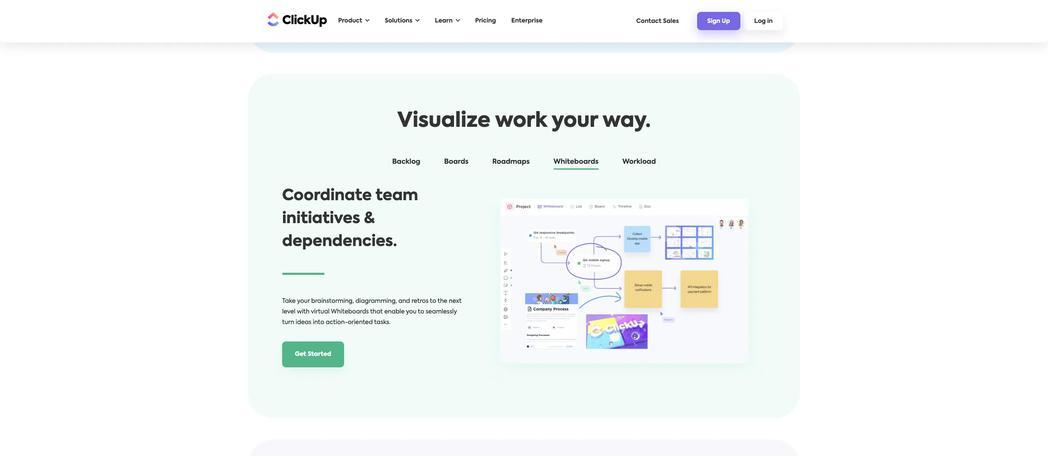 Task type: vqa. For each thing, say whether or not it's contained in the screenshot.
Enter your work email 'email field'
no



Task type: locate. For each thing, give the bounding box(es) containing it.
take
[[282, 299, 296, 304]]

roadmaps button
[[484, 157, 538, 171]]

1 vertical spatial your
[[297, 299, 310, 304]]

work
[[495, 111, 547, 132]]

sign up
[[708, 18, 730, 24]]

1 horizontal spatial whiteboards
[[554, 159, 599, 166]]

coordinate team initiatives & dependencies.
[[282, 189, 418, 250]]

0 vertical spatial your
[[552, 111, 598, 132]]

0 horizontal spatial whiteboards
[[331, 309, 369, 315]]

to
[[430, 299, 436, 304], [418, 309, 424, 315]]

virtual
[[311, 309, 330, 315]]

with
[[297, 309, 310, 315]]

enable
[[384, 309, 405, 315]]

sign
[[708, 18, 721, 24]]

backlog button
[[384, 157, 429, 171]]

whiteboards button
[[545, 157, 607, 171]]

1 vertical spatial to
[[418, 309, 424, 315]]

0 horizontal spatial to
[[418, 309, 424, 315]]

you
[[406, 309, 417, 315]]

tab list containing backlog
[[274, 157, 775, 171]]

seamlessly
[[426, 309, 457, 315]]

0 horizontal spatial your
[[297, 299, 310, 304]]

visualize work your way.
[[398, 111, 651, 132]]

&
[[364, 212, 375, 227]]

1 vertical spatial whiteboards
[[331, 309, 369, 315]]

get
[[295, 352, 306, 358]]

take your brainstorming, diagramming, and retros to the next level with virtual whiteboards that enable you to seamlessly turn ideas into action-oriented tasks.
[[282, 299, 462, 326]]

into
[[313, 320, 324, 326]]

brainstorming,
[[311, 299, 354, 304]]

pricing link
[[471, 12, 500, 30]]

solutions
[[385, 18, 413, 24]]

to right you
[[418, 309, 424, 315]]

to left the
[[430, 299, 436, 304]]

the
[[438, 299, 448, 304]]

log in link
[[744, 12, 783, 30]]

up
[[722, 18, 730, 24]]

whiteboards
[[554, 159, 599, 166], [331, 309, 369, 315]]

workload
[[623, 159, 656, 166]]

started
[[308, 352, 331, 358]]

your
[[552, 111, 598, 132], [297, 299, 310, 304]]

enterprise link
[[507, 12, 547, 30]]

0 vertical spatial to
[[430, 299, 436, 304]]

roadmaps
[[493, 159, 530, 166]]

backlog
[[392, 159, 421, 166]]

tab list
[[274, 157, 775, 171]]

0 vertical spatial whiteboards
[[554, 159, 599, 166]]

action-
[[326, 320, 348, 326]]

sign up button
[[697, 12, 741, 30]]

learn button
[[431, 12, 464, 30]]

1 horizontal spatial to
[[430, 299, 436, 304]]

learn
[[435, 18, 453, 24]]



Task type: describe. For each thing, give the bounding box(es) containing it.
next
[[449, 299, 462, 304]]

contact
[[637, 18, 662, 24]]

coordinate
[[282, 189, 372, 204]]

whiteboards inside button
[[554, 159, 599, 166]]

boards button
[[436, 157, 477, 171]]

pricing
[[475, 18, 496, 24]]

turn
[[282, 320, 294, 326]]

tasks.
[[374, 320, 391, 326]]

level
[[282, 309, 296, 315]]

whiteboards (agile teams) image
[[483, 185, 766, 384]]

team
[[376, 189, 418, 204]]

whiteboards inside take your brainstorming, diagramming, and retros to the next level with virtual whiteboards that enable you to seamlessly turn ideas into action-oriented tasks.
[[331, 309, 369, 315]]

visualize
[[398, 111, 491, 132]]

retros
[[412, 299, 429, 304]]

initiatives
[[282, 212, 360, 227]]

1 horizontal spatial your
[[552, 111, 598, 132]]

contact sales button
[[632, 14, 683, 28]]

sales
[[663, 18, 679, 24]]

in
[[768, 18, 773, 24]]

solutions button
[[381, 12, 424, 30]]

that
[[370, 309, 383, 315]]

log
[[755, 18, 766, 24]]

ideas
[[296, 320, 312, 326]]

get started
[[295, 352, 331, 358]]

get started button
[[282, 342, 344, 368]]

dependencies.
[[282, 234, 397, 250]]

clickup image
[[265, 11, 327, 27]]

boards
[[444, 159, 469, 166]]

and
[[399, 299, 410, 304]]

product button
[[334, 12, 374, 30]]

your inside take your brainstorming, diagramming, and retros to the next level with virtual whiteboards that enable you to seamlessly turn ideas into action-oriented tasks.
[[297, 299, 310, 304]]

way.
[[603, 111, 651, 132]]

log in
[[755, 18, 773, 24]]

oriented
[[348, 320, 373, 326]]

diagramming,
[[356, 299, 397, 304]]

contact sales
[[637, 18, 679, 24]]

product
[[338, 18, 362, 24]]

enterprise
[[512, 18, 543, 24]]

workload button
[[614, 157, 665, 171]]



